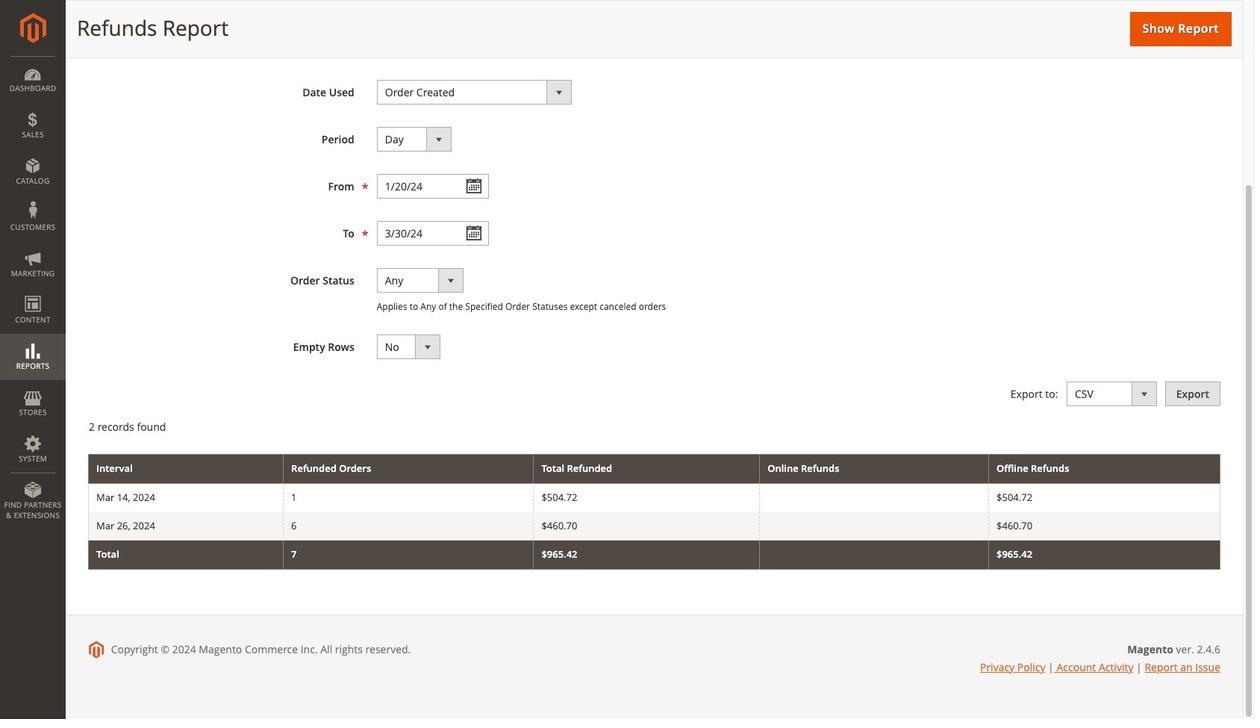 Task type: vqa. For each thing, say whether or not it's contained in the screenshot.
password password field
no



Task type: locate. For each thing, give the bounding box(es) containing it.
magento admin panel image
[[20, 13, 46, 43]]

menu bar
[[0, 56, 66, 528]]

None text field
[[377, 174, 489, 199], [377, 221, 489, 246], [377, 174, 489, 199], [377, 221, 489, 246]]



